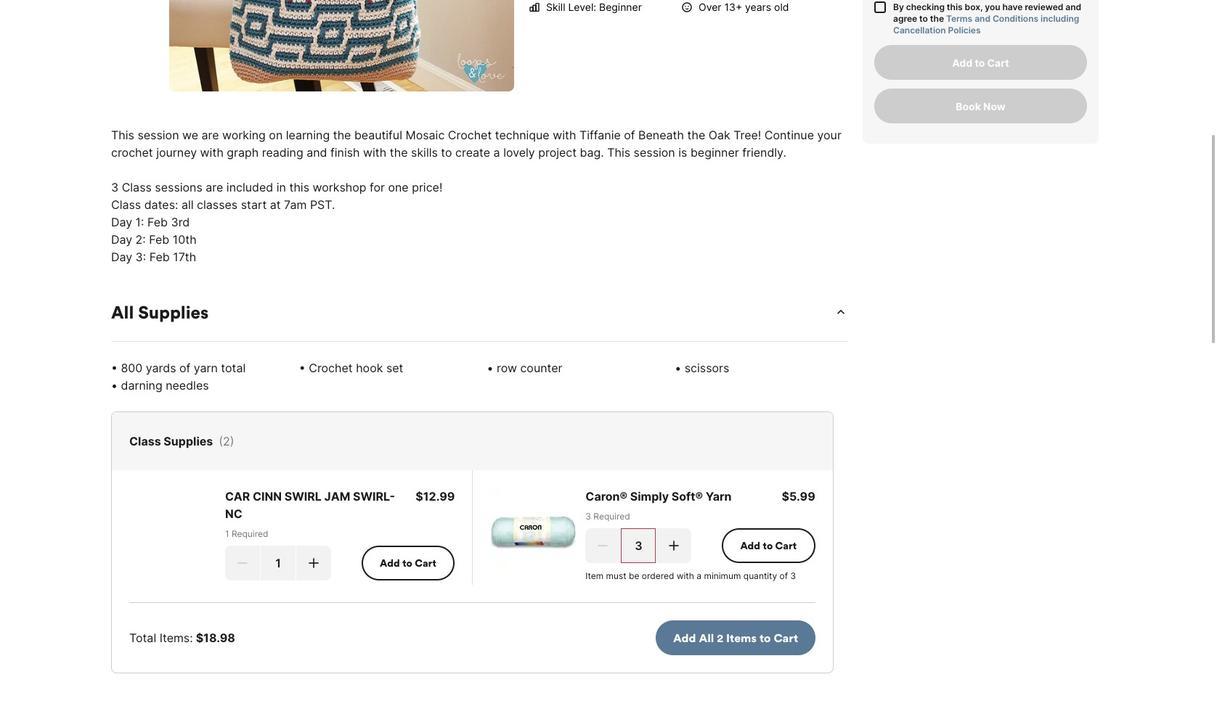 Task type: describe. For each thing, give the bounding box(es) containing it.
beginner
[[691, 145, 739, 160]]

of inside • 800 yards of yarn total • darning needles
[[179, 361, 191, 375]]

$18.98
[[196, 631, 235, 646]]

3 inside 'caron® simply soft® yarn 3 required'
[[586, 511, 591, 522]]

13+
[[724, 1, 742, 13]]

working
[[222, 128, 266, 142]]

• for • 800 yards of yarn total • darning needles
[[111, 361, 118, 375]]

counter
[[520, 361, 563, 375]]

all supplies
[[111, 301, 209, 323]]

cart right s
[[774, 631, 798, 646]]

policies
[[948, 25, 981, 36]]

button to increment counter for number stepper image for soft®
[[667, 539, 681, 553]]

0 vertical spatial feb
[[147, 215, 168, 230]]

• crochet hook set
[[299, 361, 403, 375]]

with right 'ordered'
[[677, 571, 694, 582]]

cart down $12.99
[[415, 557, 436, 570]]

of inside this session we are working on learning the beautiful mosaic crochet technique with tiffanie of beneath the oak tree! continue your crochet journey with graph reading and finish with the skills to create a lovely project bag. this session is beginner friendly. 3 class sessions are included in this workshop for one price! class dates: all classes start at 7am pst. day 1: feb 3rd day 2: feb 10th day 3: feb 17th
[[624, 128, 635, 142]]

total
[[129, 631, 156, 646]]

• 800 yards of yarn total • darning needles
[[111, 361, 246, 393]]

items:
[[160, 631, 193, 646]]

1 day from the top
[[111, 215, 132, 230]]

total items: $18.98
[[129, 631, 235, 646]]

car
[[225, 490, 250, 504]]

to inside this session we are working on learning the beautiful mosaic crochet technique with tiffanie of beneath the oak tree! continue your crochet journey with graph reading and finish with the skills to create a lovely project bag. this session is beginner friendly. 3 class sessions are included in this workshop for one price! class dates: all classes start at 7am pst. day 1: feb 3rd day 2: feb 10th day 3: feb 17th
[[441, 145, 452, 160]]

car cinn swirl jam swirl- nc link
[[225, 488, 407, 523]]

17th
[[173, 250, 196, 264]]

7am
[[284, 198, 307, 212]]

• for • row counter
[[487, 361, 494, 375]]

terms
[[946, 13, 973, 24]]

price!
[[412, 180, 443, 195]]

• left darning
[[111, 378, 118, 393]]

s
[[751, 631, 757, 646]]

2 vertical spatial feb
[[149, 250, 170, 264]]

over
[[699, 1, 722, 13]]

crochet
[[111, 145, 153, 160]]

including
[[1041, 13, 1079, 24]]

tiffanie
[[580, 128, 621, 142]]

technique
[[495, 128, 550, 142]]

have
[[1003, 1, 1023, 12]]

skills
[[411, 145, 438, 160]]

crochet inside this session we are working on learning the beautiful mosaic crochet technique with tiffanie of beneath the oak tree! continue your crochet journey with graph reading and finish with the skills to create a lovely project bag. this session is beginner friendly. 3 class sessions are included in this workshop for one price! class dates: all classes start at 7am pst. day 1: feb 3rd day 2: feb 10th day 3: feb 17th
[[448, 128, 492, 142]]

supplies for class
[[164, 434, 213, 449]]

add to cart button for $5.99
[[722, 529, 815, 564]]

over 13+ years old
[[699, 1, 789, 13]]

800
[[121, 361, 143, 375]]

skill level: beginner
[[546, 1, 642, 13]]

2 horizontal spatial of
[[780, 571, 788, 582]]

2 horizontal spatial add to cart button
[[874, 45, 1087, 80]]

the left skills
[[390, 145, 408, 160]]

is
[[678, 145, 687, 160]]

1 vertical spatial crochet
[[309, 361, 353, 375]]

now
[[983, 100, 1006, 112]]

all supplies button
[[111, 283, 848, 342]]

this inside by checking this box, you have reviewed and agree to the
[[947, 1, 963, 12]]

0 vertical spatial class
[[122, 180, 152, 195]]

1 vertical spatial are
[[206, 180, 223, 195]]

continue
[[765, 128, 814, 142]]

yarn
[[194, 361, 218, 375]]

minimum
[[704, 571, 741, 582]]

cancellation
[[893, 25, 946, 36]]

for
[[370, 180, 385, 195]]

• for • crochet hook set
[[299, 361, 306, 375]]

2 vertical spatial class
[[129, 434, 161, 449]]

graph
[[227, 145, 259, 160]]

dates:
[[144, 198, 178, 212]]

add for add to cart button related to $12.99
[[380, 557, 400, 570]]

on
[[269, 128, 283, 142]]

journey
[[156, 145, 197, 160]]

conditions
[[993, 13, 1039, 24]]

swirl
[[284, 490, 322, 504]]

2:
[[136, 232, 146, 247]]

required inside car cinn swirl jam swirl- nc 1 required
[[232, 529, 268, 540]]

required inside 'caron® simply soft® yarn 3 required'
[[594, 511, 630, 522]]

cart down terms and conditions including cancellation policies
[[987, 56, 1009, 69]]

simply
[[630, 490, 669, 504]]

at
[[270, 198, 281, 212]]

box,
[[965, 1, 983, 12]]

0 horizontal spatial session
[[138, 128, 179, 142]]

1 vertical spatial feb
[[149, 232, 169, 247]]

all
[[182, 198, 194, 212]]

reading
[[262, 145, 303, 160]]

soft®
[[672, 490, 703, 504]]

$5.99
[[782, 490, 815, 504]]

years
[[745, 1, 771, 13]]

(
[[219, 434, 223, 449]]

old
[[774, 1, 789, 13]]

total
[[221, 361, 246, 375]]

you
[[985, 1, 1000, 12]]

10th
[[173, 232, 197, 247]]

add to cart for $12.99
[[380, 557, 436, 570]]

sessions
[[155, 180, 203, 195]]

caron®
[[586, 490, 628, 504]]

nc
[[225, 507, 242, 521]]

caron® simply soft® yarn image
[[490, 488, 577, 575]]

level:
[[568, 1, 596, 13]]

cart up quantity
[[775, 540, 797, 553]]

add to cart for $5.99
[[740, 540, 797, 553]]

3 day from the top
[[111, 250, 132, 264]]

and inside terms and conditions including cancellation policies
[[975, 13, 991, 24]]

1 vertical spatial class
[[111, 198, 141, 212]]

one
[[388, 180, 409, 195]]

caron® simply soft® yarn 3 required
[[586, 490, 732, 522]]

swirl-
[[353, 490, 395, 504]]

crochet: next steps (mosaic crochet) image
[[169, 0, 514, 92]]

add all 2 item s to cart
[[673, 631, 798, 646]]

1 vertical spatial this
[[607, 145, 630, 160]]

pst.
[[310, 198, 335, 212]]

needles
[[166, 378, 209, 393]]

checking
[[906, 1, 945, 12]]

• for • scissors
[[675, 361, 681, 375]]

3 inside this session we are working on learning the beautiful mosaic crochet technique with tiffanie of beneath the oak tree! continue your crochet journey with graph reading and finish with the skills to create a lovely project bag. this session is beginner friendly. 3 class sessions are included in this workshop for one price! class dates: all classes start at 7am pst. day 1: feb 3rd day 2: feb 10th day 3: feb 17th
[[111, 180, 119, 195]]



Task type: locate. For each thing, give the bounding box(es) containing it.
supplies down the 17th
[[138, 301, 209, 323]]

book now
[[956, 100, 1006, 112]]

1 horizontal spatial button to increment counter for number stepper image
[[667, 539, 681, 553]]

1 horizontal spatial this
[[607, 145, 630, 160]]

beginner
[[599, 1, 642, 13]]

supplies for all
[[138, 301, 209, 323]]

tabler image
[[681, 1, 693, 13]]

we
[[182, 128, 198, 142]]

scissors
[[685, 361, 729, 375]]

1 horizontal spatial 2
[[717, 631, 723, 646]]

2 vertical spatial 3
[[790, 571, 796, 582]]

1 vertical spatial 2
[[717, 631, 723, 646]]

day left 3:
[[111, 250, 132, 264]]

this
[[947, 1, 963, 12], [289, 180, 309, 195]]

and inside by checking this box, you have reviewed and agree to the
[[1066, 1, 1082, 12]]

3 right quantity
[[790, 571, 796, 582]]

0 vertical spatial and
[[1066, 1, 1082, 12]]

1 vertical spatial add to cart
[[740, 540, 797, 553]]

add for $5.99 add to cart button
[[740, 540, 761, 553]]

of right quantity
[[780, 571, 788, 582]]

ordered
[[642, 571, 674, 582]]

with down beautiful
[[363, 145, 387, 160]]

add for the right add to cart button
[[952, 56, 973, 69]]

0 vertical spatial this
[[947, 1, 963, 12]]

mosaic
[[406, 128, 445, 142]]

2 left s
[[717, 631, 723, 646]]

0 horizontal spatial of
[[179, 361, 191, 375]]

are up classes
[[206, 180, 223, 195]]

item left must
[[586, 571, 604, 582]]

this down tiffanie
[[607, 145, 630, 160]]

0 horizontal spatial all
[[111, 301, 134, 323]]

crochet left hook
[[309, 361, 353, 375]]

0 horizontal spatial a
[[494, 145, 500, 160]]

add to cart button down "policies"
[[874, 45, 1087, 80]]

class up dates:
[[122, 180, 152, 195]]

all left s
[[699, 631, 714, 646]]

0 horizontal spatial add to cart button
[[361, 546, 455, 581]]

1 horizontal spatial add to cart
[[740, 540, 797, 553]]

caron® simply soft® yarn link
[[586, 488, 732, 505]]

yarn
[[706, 490, 732, 504]]

project
[[538, 145, 577, 160]]

add down item must be ordered with a minimum quantity of 3
[[673, 631, 696, 646]]

Number Stepper text field
[[621, 529, 656, 564], [261, 546, 296, 581]]

1 horizontal spatial a
[[697, 571, 702, 582]]

0 vertical spatial all
[[111, 301, 134, 323]]

with left "graph"
[[200, 145, 224, 160]]

0 horizontal spatial required
[[232, 529, 268, 540]]

with up project on the top
[[553, 128, 576, 142]]

number stepper text field for required
[[621, 529, 656, 564]]

all
[[111, 301, 134, 323], [699, 631, 714, 646]]

feb right 1:
[[147, 215, 168, 230]]

2 vertical spatial and
[[307, 145, 327, 160]]

item must be ordered with a minimum quantity of 3
[[586, 571, 796, 582]]

class up 1:
[[111, 198, 141, 212]]

2 horizontal spatial add to cart
[[952, 56, 1009, 69]]

finish
[[330, 145, 360, 160]]

row
[[497, 361, 517, 375]]

number stepper text field down car cinn swirl jam swirl- nc 1 required
[[261, 546, 296, 581]]

0 vertical spatial supplies
[[138, 301, 209, 323]]

feb right 3:
[[149, 250, 170, 264]]

and down box,
[[975, 13, 991, 24]]

add to cart button for $12.99
[[361, 546, 455, 581]]

add
[[952, 56, 973, 69], [740, 540, 761, 553], [380, 557, 400, 570], [673, 631, 696, 646]]

1 horizontal spatial crochet
[[448, 128, 492, 142]]

your
[[817, 128, 842, 142]]

0 vertical spatial crochet
[[448, 128, 492, 142]]

1 horizontal spatial 3
[[586, 511, 591, 522]]

learning
[[286, 128, 330, 142]]

class down darning
[[129, 434, 161, 449]]

1 horizontal spatial and
[[975, 13, 991, 24]]

• left row
[[487, 361, 494, 375]]

2 day from the top
[[111, 232, 132, 247]]

in
[[277, 180, 286, 195]]

add to cart button up quantity
[[722, 529, 815, 564]]

1 horizontal spatial session
[[634, 145, 675, 160]]

the down 'checking'
[[930, 13, 944, 24]]

0 horizontal spatial this
[[111, 128, 134, 142]]

• left hook
[[299, 361, 306, 375]]

terms and conditions including cancellation policies
[[893, 13, 1079, 36]]

book
[[956, 100, 981, 112]]

friendly.
[[742, 145, 786, 160]]

day left 1:
[[111, 215, 132, 230]]

1 vertical spatial and
[[975, 13, 991, 24]]

• scissors
[[675, 361, 729, 375]]

add to cart button down $12.99
[[361, 546, 455, 581]]

1 horizontal spatial item
[[726, 631, 751, 646]]

must
[[606, 571, 627, 582]]

are right we
[[202, 128, 219, 142]]

1 vertical spatial of
[[179, 361, 191, 375]]

0 horizontal spatial 3
[[111, 180, 119, 195]]

crochet up the create
[[448, 128, 492, 142]]

0 horizontal spatial number stepper text field
[[261, 546, 296, 581]]

3 down "crochet"
[[111, 180, 119, 195]]

number stepper text field up be
[[621, 529, 656, 564]]

0 vertical spatial a
[[494, 145, 500, 160]]

workshop
[[313, 180, 366, 195]]

item down minimum
[[726, 631, 751, 646]]

class supplies ( 2 )
[[129, 434, 234, 449]]

tabler image
[[529, 1, 540, 13]]

0 horizontal spatial add to cart
[[380, 557, 436, 570]]

2 horizontal spatial and
[[1066, 1, 1082, 12]]

add up quantity
[[740, 540, 761, 553]]

0 vertical spatial of
[[624, 128, 635, 142]]

1 vertical spatial a
[[697, 571, 702, 582]]

of right tiffanie
[[624, 128, 635, 142]]

and inside this session we are working on learning the beautiful mosaic crochet technique with tiffanie of beneath the oak tree! continue your crochet journey with graph reading and finish with the skills to create a lovely project bag. this session is beginner friendly. 3 class sessions are included in this workshop for one price! class dates: all classes start at 7am pst. day 1: feb 3rd day 2: feb 10th day 3: feb 17th
[[307, 145, 327, 160]]

supplies left '('
[[164, 434, 213, 449]]

supplies inside dropdown button
[[138, 301, 209, 323]]

required down caron®
[[594, 511, 630, 522]]

2 vertical spatial of
[[780, 571, 788, 582]]

by checking this box, you have reviewed and agree to the
[[893, 1, 1082, 24]]

this session we are working on learning the beautiful mosaic crochet technique with tiffanie of beneath the oak tree! continue your crochet journey with graph reading and finish with the skills to create a lovely project bag. this session is beginner friendly. 3 class sessions are included in this workshop for one price! class dates: all classes start at 7am pst. day 1: feb 3rd day 2: feb 10th day 3: feb 17th
[[111, 128, 845, 264]]

1 horizontal spatial add to cart button
[[722, 529, 815, 564]]

1 vertical spatial supplies
[[164, 434, 213, 449]]

1 vertical spatial all
[[699, 631, 714, 646]]

of
[[624, 128, 635, 142], [179, 361, 191, 375], [780, 571, 788, 582]]

2 vertical spatial add to cart
[[380, 557, 436, 570]]

0 horizontal spatial crochet
[[309, 361, 353, 375]]

0 horizontal spatial 2
[[223, 434, 230, 449]]

session down beneath
[[634, 145, 675, 160]]

0 vertical spatial button to increment counter for number stepper image
[[667, 539, 681, 553]]

supplies
[[138, 301, 209, 323], [164, 434, 213, 449]]

3 down caron®
[[586, 511, 591, 522]]

day left 2:
[[111, 232, 132, 247]]

this up "crochet"
[[111, 128, 134, 142]]

0 vertical spatial 2
[[223, 434, 230, 449]]

0 vertical spatial this
[[111, 128, 134, 142]]

1 vertical spatial this
[[289, 180, 309, 195]]

skill
[[546, 1, 565, 13]]

add to cart down $12.99
[[380, 557, 436, 570]]

this up terms
[[947, 1, 963, 12]]

of up needles
[[179, 361, 191, 375]]

with
[[553, 128, 576, 142], [200, 145, 224, 160], [363, 145, 387, 160], [677, 571, 694, 582]]

the up the finish
[[333, 128, 351, 142]]

0 vertical spatial required
[[594, 511, 630, 522]]

1 horizontal spatial required
[[594, 511, 630, 522]]

1 vertical spatial 3
[[586, 511, 591, 522]]

0 vertical spatial session
[[138, 128, 179, 142]]

beneath
[[638, 128, 684, 142]]

0 vertical spatial add to cart
[[952, 56, 1009, 69]]

this
[[111, 128, 134, 142], [607, 145, 630, 160]]

the left 'oak'
[[687, 128, 705, 142]]

2 horizontal spatial 3
[[790, 571, 796, 582]]

2 vertical spatial day
[[111, 250, 132, 264]]

add down the swirl- at left bottom
[[380, 557, 400, 570]]

and down learning
[[307, 145, 327, 160]]

1 vertical spatial button to increment counter for number stepper image
[[306, 556, 321, 571]]

1 vertical spatial session
[[634, 145, 675, 160]]

feb right 2:
[[149, 232, 169, 247]]

required right 1
[[232, 529, 268, 540]]

set
[[386, 361, 403, 375]]

reviewed
[[1025, 1, 1064, 12]]

car cinn swirl jam swirl- nc 1 required
[[225, 490, 395, 540]]

add to cart up quantity
[[740, 540, 797, 553]]

$12.99
[[416, 490, 455, 504]]

create
[[455, 145, 490, 160]]

all inside dropdown button
[[111, 301, 134, 323]]

included
[[226, 180, 273, 195]]

• left the scissors
[[675, 361, 681, 375]]

0 vertical spatial are
[[202, 128, 219, 142]]

the inside by checking this box, you have reviewed and agree to the
[[930, 13, 944, 24]]

1 horizontal spatial of
[[624, 128, 635, 142]]

0 horizontal spatial and
[[307, 145, 327, 160]]

0 vertical spatial 3
[[111, 180, 119, 195]]

bag.
[[580, 145, 604, 160]]

tree!
[[734, 128, 761, 142]]

session up 'journey'
[[138, 128, 179, 142]]

0 vertical spatial day
[[111, 215, 132, 230]]

1 horizontal spatial this
[[947, 1, 963, 12]]

button to increment counter for number stepper image
[[667, 539, 681, 553], [306, 556, 321, 571]]

1 horizontal spatial all
[[699, 631, 714, 646]]

3:
[[136, 250, 146, 264]]

classes
[[197, 198, 238, 212]]

this inside this session we are working on learning the beautiful mosaic crochet technique with tiffanie of beneath the oak tree! continue your crochet journey with graph reading and finish with the skills to create a lovely project bag. this session is beginner friendly. 3 class sessions are included in this workshop for one price! class dates: all classes start at 7am pst. day 1: feb 3rd day 2: feb 10th day 3: feb 17th
[[289, 180, 309, 195]]

0 horizontal spatial this
[[289, 180, 309, 195]]

start
[[241, 198, 267, 212]]

2 up 'car'
[[223, 434, 230, 449]]

0 horizontal spatial button to increment counter for number stepper image
[[306, 556, 321, 571]]

to inside by checking this box, you have reviewed and agree to the
[[920, 13, 928, 24]]

feb
[[147, 215, 168, 230], [149, 232, 169, 247], [149, 250, 170, 264]]

add to cart down "policies"
[[952, 56, 1009, 69]]

•
[[111, 361, 118, 375], [299, 361, 306, 375], [487, 361, 494, 375], [675, 361, 681, 375], [111, 378, 118, 393]]

a left minimum
[[697, 571, 702, 582]]

button to increment counter for number stepper image for swirl
[[306, 556, 321, 571]]

1 vertical spatial item
[[726, 631, 751, 646]]

button to increment counter for number stepper image down car cinn swirl jam swirl- nc 1 required
[[306, 556, 321, 571]]

a inside this session we are working on learning the beautiful mosaic crochet technique with tiffanie of beneath the oak tree! continue your crochet journey with graph reading and finish with the skills to create a lovely project bag. this session is beginner friendly. 3 class sessions are included in this workshop for one price! class dates: all classes start at 7am pst. day 1: feb 3rd day 2: feb 10th day 3: feb 17th
[[494, 145, 500, 160]]

and up including
[[1066, 1, 1082, 12]]

1 vertical spatial required
[[232, 529, 268, 540]]

be
[[629, 571, 639, 582]]

lovely
[[503, 145, 535, 160]]

add to cart
[[952, 56, 1009, 69], [740, 540, 797, 553], [380, 557, 436, 570]]

0 vertical spatial item
[[586, 571, 604, 582]]

1 horizontal spatial number stepper text field
[[621, 529, 656, 564]]

a left lovely
[[494, 145, 500, 160]]

darning
[[121, 378, 162, 393]]

• left 800
[[111, 361, 118, 375]]

session
[[138, 128, 179, 142], [634, 145, 675, 160]]

required
[[594, 511, 630, 522], [232, 529, 268, 540]]

1 vertical spatial day
[[111, 232, 132, 247]]

quantity
[[744, 571, 777, 582]]

jam
[[324, 490, 350, 504]]

agree
[[893, 13, 917, 24]]

button to increment counter for number stepper image up 'ordered'
[[667, 539, 681, 553]]

all up 800
[[111, 301, 134, 323]]

this up 7am
[[289, 180, 309, 195]]

number stepper text field for nc
[[261, 546, 296, 581]]

add down "policies"
[[952, 56, 973, 69]]

book now button
[[874, 89, 1087, 123]]

0 horizontal spatial item
[[586, 571, 604, 582]]

oak
[[709, 128, 730, 142]]



Task type: vqa. For each thing, say whether or not it's contained in the screenshot.
bottommost "Class"
yes



